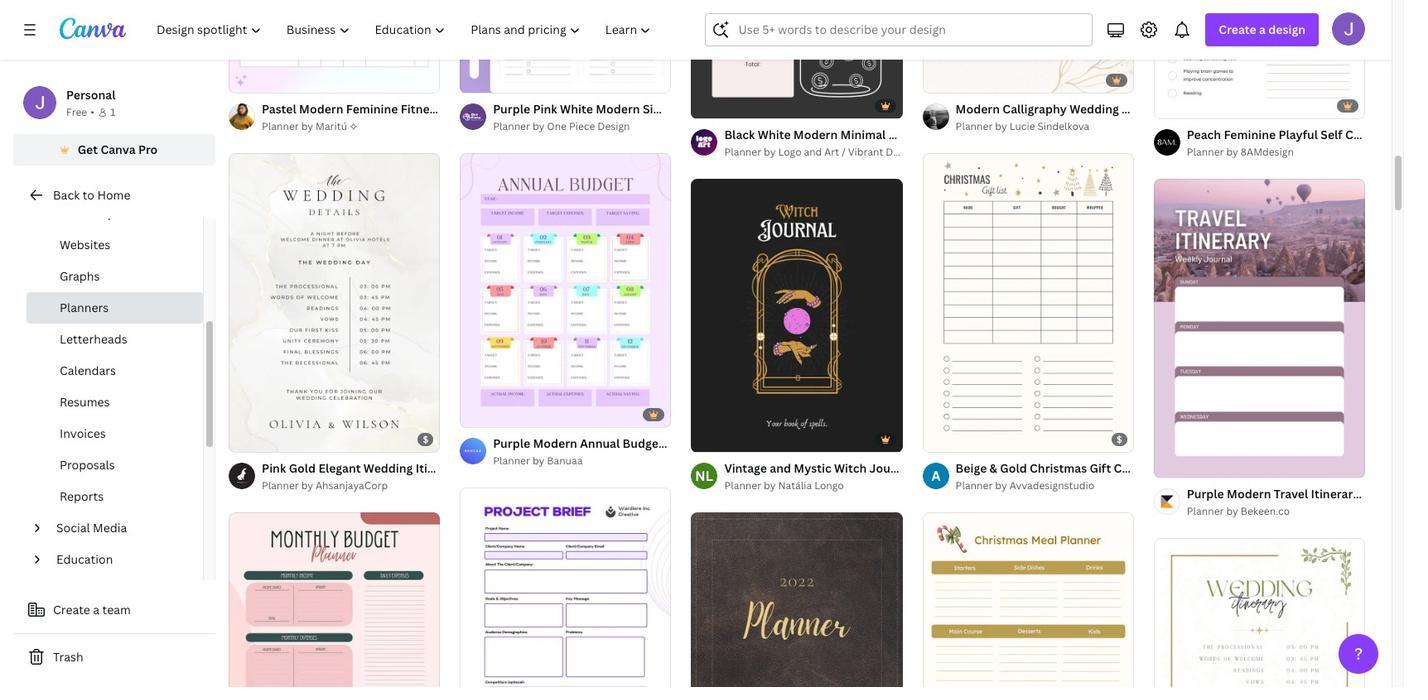 Task type: describe. For each thing, give the bounding box(es) containing it.
6
[[1184, 99, 1190, 111]]

8amdesign
[[1242, 145, 1295, 159]]

get canva pro button
[[13, 134, 216, 166]]

design inside purple pink white modern simple ui travel itinerary planner by one piece design
[[598, 120, 630, 134]]

a for design
[[1260, 22, 1266, 37]]

by inside purple pink white modern simple ui travel itinerary planner by one piece design
[[533, 120, 545, 134]]

by inside beige & gold christmas gift checklist planner planner by avvadesignstudio
[[996, 479, 1008, 494]]

purple for purple pink white modern simple ui travel itinerary
[[493, 101, 531, 117]]

vibrant
[[849, 145, 884, 159]]

purple modern travel itinerary weekly  planner by bekeen.co
[[1188, 487, 1405, 519]]

1 of 4 link
[[692, 0, 903, 119]]

beige & gold christmas gift checklist planner planner by avvadesignstudio
[[956, 461, 1213, 494]]

peach feminine playful self care daily link
[[1188, 126, 1405, 144]]

of for pink gold elegant wedding itinerary planner
[[247, 433, 257, 445]]

pro
[[138, 142, 158, 157]]

proposals link
[[27, 450, 203, 482]]

black white modern minimal savings planner link
[[725, 126, 979, 144]]

purple pink white modern simple ui travel itinerary planner by one piece design
[[493, 101, 786, 134]]

mind
[[60, 206, 88, 221]]

planner inside vintage and mystic witch journal planner by natália longo
[[725, 479, 762, 494]]

playful
[[1279, 127, 1319, 143]]

purple modern annual budget planner planner by banuaa
[[493, 436, 710, 468]]

pink gold elegant wedding itinerary planner link
[[262, 460, 511, 478]]

natália
[[779, 479, 812, 494]]

a for team
[[93, 603, 100, 618]]

beige & gold christmas gift checklist planner image
[[923, 154, 1135, 453]]

planners
[[60, 300, 109, 316]]

avvadesignstudio
[[1010, 479, 1095, 494]]

nl link
[[692, 464, 718, 490]]

white inside black white modern minimal savings planner planner by logo and art / vibrant design resources
[[758, 127, 791, 143]]

invoices
[[60, 426, 106, 442]]

beige
[[956, 461, 987, 477]]

back
[[53, 187, 80, 203]]

create for create a design
[[1220, 22, 1257, 37]]

black white modern minimal savings planner image
[[692, 0, 903, 118]]

purple pink white modern simple ui travel itinerary link
[[493, 101, 786, 119]]

home
[[97, 187, 131, 203]]

one
[[547, 120, 567, 134]]

planner by lucie sindelkova link
[[956, 119, 1135, 135]]

Search search field
[[739, 14, 1083, 46]]

back to home link
[[13, 179, 216, 212]]

bekeen.co
[[1242, 505, 1291, 519]]

design inside black white modern minimal savings planner planner by logo and art / vibrant design resources
[[886, 145, 919, 159]]

black white modern minimal savings planner planner by logo and art / vibrant design resources
[[725, 127, 979, 159]]

art
[[825, 145, 840, 159]]

by inside vintage and mystic witch journal planner by natália longo
[[764, 479, 776, 494]]

and inside black white modern minimal savings planner planner by logo and art / vibrant design resources
[[804, 145, 823, 159]]

by inside black white modern minimal savings planner planner by logo and art / vibrant design resources
[[764, 145, 776, 159]]

planner by maritú ✧ link
[[262, 119, 440, 135]]

1 of 4
[[703, 99, 727, 111]]

daily for care
[[1375, 127, 1404, 143]]

free
[[66, 105, 87, 119]]

planner inside 'peach feminine playful self care daily  planner by 8amdesign'
[[1188, 145, 1225, 159]]

natália longo image
[[692, 464, 718, 490]]

1 for pink gold elegant wedding itinerary planner
[[240, 433, 245, 445]]

graphs link
[[27, 261, 203, 293]]

mind maps link
[[27, 198, 203, 230]]

longo
[[815, 479, 844, 494]]

websites link
[[27, 230, 203, 261]]

4
[[722, 99, 727, 111]]

fitness
[[401, 101, 441, 117]]

by inside pink gold elegant wedding itinerary planner planner by ahsanjayacorp
[[301, 479, 313, 493]]

resources
[[921, 145, 971, 159]]

social media link
[[50, 513, 193, 545]]

✧
[[350, 120, 358, 134]]

$ for itinerary
[[423, 434, 429, 446]]

wedding inside modern calligraphy wedding  planner planner by lucie sindelkova
[[1070, 101, 1120, 117]]

mind maps
[[60, 206, 121, 221]]

social
[[56, 521, 90, 536]]

modern inside black white modern minimal savings planner planner by logo and art / vibrant design resources
[[794, 127, 838, 143]]

modern inside purple modern annual budget planner planner by banuaa
[[533, 436, 578, 452]]

white inside purple pink white modern simple ui travel itinerary planner by one piece design
[[560, 101, 593, 117]]

free •
[[66, 105, 94, 119]]

canva
[[101, 142, 136, 157]]

team
[[102, 603, 131, 618]]

calendars
[[60, 363, 116, 379]]

2 for purple
[[1184, 458, 1189, 471]]

/
[[842, 145, 846, 159]]

white gold elegant wedding itinerary planner image
[[1154, 539, 1366, 688]]

•
[[91, 105, 94, 119]]

reports
[[60, 489, 104, 505]]

journal
[[870, 461, 913, 477]]

get canva pro
[[78, 142, 158, 157]]

feminine inside pastel modern feminine fitness workout daily log planner planner by maritú ✧
[[346, 101, 398, 117]]

sindelkova
[[1038, 120, 1090, 134]]

by inside purple modern travel itinerary weekly  planner by bekeen.co
[[1227, 505, 1239, 519]]

proposals
[[60, 458, 115, 473]]

checklist
[[1114, 461, 1167, 477]]

modern inside purple modern travel itinerary weekly  planner by bekeen.co
[[1228, 487, 1272, 502]]

create for create a team
[[53, 603, 90, 618]]

itinerary inside purple pink white modern simple ui travel itinerary planner by one piece design
[[737, 101, 786, 117]]

planner by logo and art / vibrant design resources link
[[725, 144, 971, 161]]

feminine inside 'peach feminine playful self care daily  planner by 8amdesign'
[[1225, 127, 1277, 143]]

modern calligraphy wedding  planner planner by lucie sindelkova
[[956, 101, 1166, 134]]

pastel modern feminine fitness workout daily log planner link
[[262, 100, 594, 119]]

education link
[[50, 545, 193, 576]]

of for purple modern travel itinerary weekly 
[[1173, 458, 1182, 471]]

planner by natália longo link
[[725, 479, 903, 495]]

gold inside pink gold elegant wedding itinerary planner planner by ahsanjayacorp
[[289, 461, 316, 477]]

jacob simon image
[[1333, 12, 1366, 46]]

avvadesignstudio image
[[923, 464, 950, 490]]

annual
[[580, 436, 620, 452]]

modern inside pastel modern feminine fitness workout daily log planner planner by maritú ✧
[[299, 101, 344, 117]]

a link
[[923, 464, 950, 490]]

trash link
[[13, 642, 216, 675]]

media
[[93, 521, 127, 536]]

calligraphy
[[1003, 101, 1067, 117]]

by inside pastel modern feminine fitness workout daily log planner planner by maritú ✧
[[301, 120, 313, 134]]

gift
[[1090, 461, 1112, 477]]

weekly
[[1363, 487, 1404, 502]]

piece
[[569, 120, 595, 134]]

1 for purple modern travel itinerary weekly 
[[1166, 458, 1171, 471]]

create a design button
[[1206, 13, 1320, 46]]

planner inside purple pink white modern simple ui travel itinerary planner by one piece design
[[493, 120, 530, 134]]

pink inside pink gold elegant wedding itinerary planner planner by ahsanjayacorp
[[262, 461, 286, 477]]

mystic
[[794, 461, 832, 477]]

purple for purple modern travel itinerary weekly 
[[1188, 487, 1225, 502]]

websites
[[60, 237, 110, 253]]

black
[[725, 127, 755, 143]]



Task type: locate. For each thing, give the bounding box(es) containing it.
1 for black white modern minimal savings planner
[[703, 99, 708, 111]]

1 horizontal spatial gold
[[1001, 461, 1028, 477]]

invoices link
[[27, 419, 203, 450]]

care
[[1346, 127, 1372, 143]]

design down savings
[[886, 145, 919, 159]]

2 vertical spatial itinerary
[[1312, 487, 1361, 502]]

banuaa
[[547, 454, 583, 468]]

by left the bekeen.co
[[1227, 505, 1239, 519]]

itinerary inside pink gold elegant wedding itinerary planner planner by ahsanjayacorp
[[416, 461, 465, 477]]

0 vertical spatial white
[[560, 101, 593, 117]]

a inside dropdown button
[[1260, 22, 1266, 37]]

0 horizontal spatial 1 of 2
[[240, 433, 264, 445]]

0 vertical spatial create
[[1220, 22, 1257, 37]]

vintage and mystic witch journal image
[[692, 179, 903, 453]]

1 of 6
[[1166, 99, 1190, 111]]

white
[[560, 101, 593, 117], [758, 127, 791, 143]]

pink left elegant in the left of the page
[[262, 461, 286, 477]]

vintage and mystic witch journal planner by natália longo
[[725, 461, 913, 494]]

1 horizontal spatial wedding
[[1070, 101, 1120, 117]]

1 vertical spatial white
[[758, 127, 791, 143]]

0 vertical spatial daily
[[495, 101, 524, 117]]

itinerary
[[737, 101, 786, 117], [416, 461, 465, 477], [1312, 487, 1361, 502]]

by inside modern calligraphy wedding  planner planner by lucie sindelkova
[[996, 120, 1008, 134]]

modern up planner by one piece design link
[[596, 101, 640, 117]]

a left team
[[93, 603, 100, 618]]

gold right &
[[1001, 461, 1028, 477]]

log
[[527, 101, 547, 117]]

savings
[[889, 127, 932, 143]]

daily inside pastel modern feminine fitness workout daily log planner planner by maritú ✧
[[495, 101, 524, 117]]

and
[[804, 145, 823, 159], [770, 461, 792, 477]]

by left the natália
[[764, 479, 776, 494]]

0 vertical spatial a
[[1260, 22, 1266, 37]]

gold left elegant in the left of the page
[[289, 461, 316, 477]]

create inside button
[[53, 603, 90, 618]]

vintage and mystic witch journal link
[[725, 460, 913, 479]]

2 for pink
[[259, 433, 264, 445]]

1 vertical spatial purple
[[493, 436, 531, 452]]

purple right workout
[[493, 101, 531, 117]]

a inside button
[[93, 603, 100, 618]]

1 horizontal spatial white
[[758, 127, 791, 143]]

resumes
[[60, 395, 110, 410]]

feminine up ✧
[[346, 101, 398, 117]]

calendars link
[[27, 356, 203, 387]]

personal
[[66, 87, 116, 103]]

purple inside purple modern annual budget planner planner by banuaa
[[493, 436, 531, 452]]

get
[[78, 142, 98, 157]]

to
[[83, 187, 94, 203]]

pastel modern feminine fitness workout daily log planner image
[[229, 0, 440, 93]]

pink inside purple pink white modern simple ui travel itinerary planner by one piece design
[[533, 101, 558, 117]]

modern up resources
[[956, 101, 1000, 117]]

by left "lucie"
[[996, 120, 1008, 134]]

daily left log
[[495, 101, 524, 117]]

by left "maritú"
[[301, 120, 313, 134]]

white purple simple creative project brief form planner image
[[460, 488, 672, 688]]

1 horizontal spatial design
[[886, 145, 919, 159]]

0 vertical spatial wedding
[[1070, 101, 1120, 117]]

create a team button
[[13, 594, 216, 627]]

avvadesignstudio element
[[923, 464, 950, 490]]

0 horizontal spatial gold
[[289, 461, 316, 477]]

1 vertical spatial create
[[53, 603, 90, 618]]

$ up pink gold elegant wedding itinerary planner link on the left bottom of the page
[[423, 434, 429, 446]]

modern calligraphy wedding  planner image
[[923, 0, 1135, 93]]

0 horizontal spatial daily
[[495, 101, 524, 117]]

0 vertical spatial itinerary
[[737, 101, 786, 117]]

1 horizontal spatial feminine
[[1225, 127, 1277, 143]]

0 horizontal spatial 1 of 2 link
[[229, 154, 440, 453]]

create left team
[[53, 603, 90, 618]]

peach feminine playful self care daily  planner by 8amdesign
[[1188, 127, 1405, 159]]

1 vertical spatial 2
[[1184, 458, 1189, 471]]

leather planner page cover image
[[692, 513, 903, 688]]

2 horizontal spatial itinerary
[[1312, 487, 1361, 502]]

beige & gold christmas gift checklist planner link
[[956, 460, 1213, 479]]

design
[[598, 120, 630, 134], [886, 145, 919, 159]]

1 vertical spatial feminine
[[1225, 127, 1277, 143]]

travel right ui at the left of the page
[[700, 101, 734, 117]]

back to home
[[53, 187, 131, 203]]

$ up checklist
[[1117, 434, 1123, 446]]

natália longo element
[[692, 464, 718, 490]]

purple inside purple modern travel itinerary weekly  planner by bekeen.co
[[1188, 487, 1225, 502]]

daily inside 'peach feminine playful self care daily  planner by 8amdesign'
[[1375, 127, 1404, 143]]

0 horizontal spatial pink
[[262, 461, 286, 477]]

travel inside purple pink white modern simple ui travel itinerary planner by one piece design
[[700, 101, 734, 117]]

of for black white modern minimal savings planner
[[710, 99, 719, 111]]

feminine
[[346, 101, 398, 117], [1225, 127, 1277, 143]]

1 horizontal spatial itinerary
[[737, 101, 786, 117]]

top level navigation element
[[146, 13, 666, 46]]

&
[[990, 461, 998, 477]]

create inside dropdown button
[[1220, 22, 1257, 37]]

purple modern travel itinerary weekly planner a4 image
[[1154, 179, 1366, 478]]

1 horizontal spatial 1 of 2
[[1166, 458, 1189, 471]]

pink
[[533, 101, 558, 117], [262, 461, 286, 477]]

modern inside modern calligraphy wedding  planner planner by lucie sindelkova
[[956, 101, 1000, 117]]

0 horizontal spatial create
[[53, 603, 90, 618]]

1 vertical spatial 1 of 2
[[1166, 458, 1189, 471]]

gold inside beige & gold christmas gift checklist planner planner by avvadesignstudio
[[1001, 461, 1028, 477]]

itinerary inside purple modern travel itinerary weekly  planner by bekeen.co
[[1312, 487, 1361, 502]]

planner
[[550, 101, 594, 117], [1122, 101, 1166, 117], [262, 120, 299, 134], [493, 120, 530, 134], [956, 120, 993, 134], [935, 127, 979, 143], [725, 145, 762, 159], [1188, 145, 1225, 159], [666, 436, 710, 452], [493, 454, 530, 468], [467, 461, 511, 477], [1169, 461, 1213, 477], [262, 479, 299, 493], [725, 479, 762, 494], [956, 479, 993, 494], [1188, 505, 1225, 519]]

and inside vintage and mystic witch journal planner by natália longo
[[770, 461, 792, 477]]

gold
[[289, 461, 316, 477], [1001, 461, 1028, 477]]

1 horizontal spatial and
[[804, 145, 823, 159]]

0 vertical spatial 1 of 2
[[240, 433, 264, 445]]

modern up "maritú"
[[299, 101, 344, 117]]

minimal
[[841, 127, 886, 143]]

0 horizontal spatial wedding
[[364, 461, 413, 477]]

modern up art
[[794, 127, 838, 143]]

1 horizontal spatial create
[[1220, 22, 1257, 37]]

planner by bekeen.co link
[[1188, 504, 1366, 521]]

gold brown minimalist classy christmas meal planner image
[[923, 513, 1135, 688]]

$ for gift
[[1117, 434, 1123, 446]]

lucie
[[1010, 120, 1036, 134]]

1 horizontal spatial 1 of 2 link
[[1154, 179, 1366, 478]]

wedding inside pink gold elegant wedding itinerary planner planner by ahsanjayacorp
[[364, 461, 413, 477]]

2 vertical spatial purple
[[1188, 487, 1225, 502]]

0 vertical spatial feminine
[[346, 101, 398, 117]]

1 gold from the left
[[289, 461, 316, 477]]

purple modern annual budget planner link
[[493, 435, 710, 453]]

1 vertical spatial a
[[93, 603, 100, 618]]

a
[[1260, 22, 1266, 37], [93, 603, 100, 618]]

1 of 2 link for elegant
[[229, 154, 440, 453]]

1 horizontal spatial travel
[[1275, 487, 1309, 502]]

purple up planner by bekeen.co link
[[1188, 487, 1225, 502]]

1 vertical spatial travel
[[1275, 487, 1309, 502]]

trash
[[53, 650, 83, 666]]

2 $ from the left
[[1117, 434, 1123, 446]]

by inside 'peach feminine playful self care daily  planner by 8amdesign'
[[1227, 145, 1239, 159]]

purple modern annual budget planner image
[[460, 154, 672, 427]]

1 horizontal spatial daily
[[1375, 127, 1404, 143]]

0 horizontal spatial feminine
[[346, 101, 398, 117]]

1 of 6 link
[[1154, 0, 1366, 119]]

pink gold elegant wedding itinerary planner image
[[229, 154, 440, 453]]

0 vertical spatial pink
[[533, 101, 558, 117]]

0 horizontal spatial $
[[423, 434, 429, 446]]

1 $ from the left
[[423, 434, 429, 446]]

design down purple pink white modern simple ui travel itinerary 'link'
[[598, 120, 630, 134]]

by left logo
[[764, 145, 776, 159]]

by left banuaa
[[533, 454, 545, 468]]

1 horizontal spatial pink
[[533, 101, 558, 117]]

1 vertical spatial pink
[[262, 461, 286, 477]]

maritú
[[316, 120, 347, 134]]

modern up banuaa
[[533, 436, 578, 452]]

vintage
[[725, 461, 767, 477]]

0 horizontal spatial design
[[598, 120, 630, 134]]

planner by 8amdesign link
[[1188, 144, 1366, 161]]

pastel
[[262, 101, 297, 117]]

modern
[[299, 101, 344, 117], [596, 101, 640, 117], [956, 101, 1000, 117], [794, 127, 838, 143], [533, 436, 578, 452], [1228, 487, 1272, 502]]

0 vertical spatial 2
[[259, 433, 264, 445]]

witch
[[835, 461, 867, 477]]

modern inside purple pink white modern simple ui travel itinerary planner by one piece design
[[596, 101, 640, 117]]

self
[[1321, 127, 1343, 143]]

0 horizontal spatial a
[[93, 603, 100, 618]]

purple up planner by banuaa link on the bottom left of the page
[[493, 436, 531, 452]]

travel inside purple modern travel itinerary weekly  planner by bekeen.co
[[1275, 487, 1309, 502]]

ui
[[685, 101, 697, 117]]

daily
[[495, 101, 524, 117], [1375, 127, 1404, 143]]

pink and emerald modern corporate monthly budgeting planner image
[[229, 513, 440, 688]]

0 vertical spatial and
[[804, 145, 823, 159]]

by inside purple modern annual budget planner planner by banuaa
[[533, 454, 545, 468]]

feminine up 8amdesign
[[1225, 127, 1277, 143]]

0 vertical spatial purple
[[493, 101, 531, 117]]

peach feminine playful self care daily planner image
[[1154, 0, 1366, 118]]

and up the natália
[[770, 461, 792, 477]]

create left design
[[1220, 22, 1257, 37]]

ahsanjayacorp
[[316, 479, 388, 493]]

planner inside purple modern travel itinerary weekly  planner by bekeen.co
[[1188, 505, 1225, 519]]

pink up one
[[533, 101, 558, 117]]

budget
[[623, 436, 664, 452]]

0 horizontal spatial white
[[560, 101, 593, 117]]

wedding up 'sindelkova'
[[1070, 101, 1120, 117]]

1 horizontal spatial a
[[1260, 22, 1266, 37]]

travel up planner by bekeen.co link
[[1275, 487, 1309, 502]]

1 of 2
[[240, 433, 264, 445], [1166, 458, 1189, 471]]

purple pink white modern simple ui travel itinerary image
[[460, 0, 672, 93]]

0 horizontal spatial 2
[[259, 433, 264, 445]]

purple for purple modern annual budget planner
[[493, 436, 531, 452]]

and left art
[[804, 145, 823, 159]]

workout
[[444, 101, 492, 117]]

by down log
[[533, 120, 545, 134]]

1 horizontal spatial $
[[1117, 434, 1123, 446]]

maps
[[91, 206, 121, 221]]

1 of 2 for purple
[[1166, 458, 1189, 471]]

letterheads link
[[27, 324, 203, 356]]

by left "ahsanjayacorp"
[[301, 479, 313, 493]]

wedding up "ahsanjayacorp"
[[364, 461, 413, 477]]

social media
[[56, 521, 127, 536]]

logo
[[779, 145, 802, 159]]

0 horizontal spatial itinerary
[[416, 461, 465, 477]]

None search field
[[706, 13, 1094, 46]]

simple
[[643, 101, 682, 117]]

travel
[[700, 101, 734, 117], [1275, 487, 1309, 502]]

wedding
[[1070, 101, 1120, 117], [364, 461, 413, 477]]

modern up the bekeen.co
[[1228, 487, 1272, 502]]

planner by banuaa link
[[493, 453, 672, 470]]

a left design
[[1260, 22, 1266, 37]]

daily for workout
[[495, 101, 524, 117]]

reports link
[[27, 482, 203, 513]]

create
[[1220, 22, 1257, 37], [53, 603, 90, 618]]

design
[[1269, 22, 1306, 37]]

by left 8amdesign
[[1227, 145, 1239, 159]]

1 of 2 link
[[229, 154, 440, 453], [1154, 179, 1366, 478]]

1 vertical spatial design
[[886, 145, 919, 159]]

white up "piece"
[[560, 101, 593, 117]]

1 vertical spatial wedding
[[364, 461, 413, 477]]

1 of 2 for pink
[[240, 433, 264, 445]]

modern calligraphy wedding  planner link
[[956, 101, 1166, 119]]

purple
[[493, 101, 531, 117], [493, 436, 531, 452], [1188, 487, 1225, 502]]

daily right care at the top of page
[[1375, 127, 1404, 143]]

0 horizontal spatial and
[[770, 461, 792, 477]]

1 vertical spatial daily
[[1375, 127, 1404, 143]]

purple inside purple pink white modern simple ui travel itinerary planner by one piece design
[[493, 101, 531, 117]]

1 of 2 link for travel
[[1154, 179, 1366, 478]]

create a design
[[1220, 22, 1306, 37]]

peach
[[1188, 127, 1222, 143]]

0 vertical spatial design
[[598, 120, 630, 134]]

pink gold elegant wedding itinerary planner planner by ahsanjayacorp
[[262, 461, 511, 493]]

2 gold from the left
[[1001, 461, 1028, 477]]

0 horizontal spatial travel
[[700, 101, 734, 117]]

1 vertical spatial and
[[770, 461, 792, 477]]

2
[[259, 433, 264, 445], [1184, 458, 1189, 471]]

1 vertical spatial itinerary
[[416, 461, 465, 477]]

education
[[56, 552, 113, 568]]

white up logo
[[758, 127, 791, 143]]

1 horizontal spatial 2
[[1184, 458, 1189, 471]]

0 vertical spatial travel
[[700, 101, 734, 117]]

by down &
[[996, 479, 1008, 494]]



Task type: vqa. For each thing, say whether or not it's contained in the screenshot.
Create
yes



